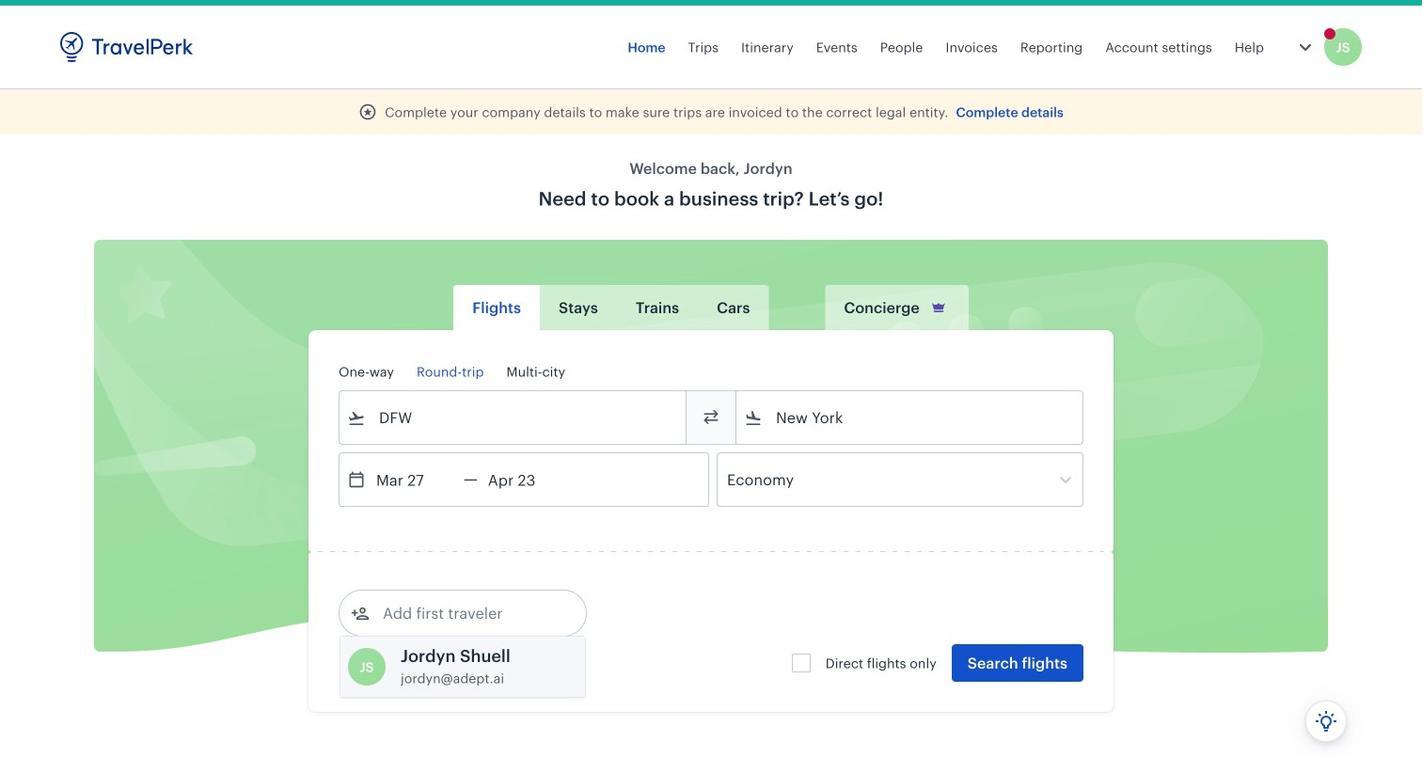 Task type: describe. For each thing, give the bounding box(es) containing it.
Depart text field
[[366, 453, 464, 506]]

To search field
[[763, 403, 1058, 433]]



Task type: locate. For each thing, give the bounding box(es) containing it.
Return text field
[[478, 453, 576, 506]]

Add first traveler search field
[[370, 598, 565, 628]]

From search field
[[366, 403, 661, 433]]



